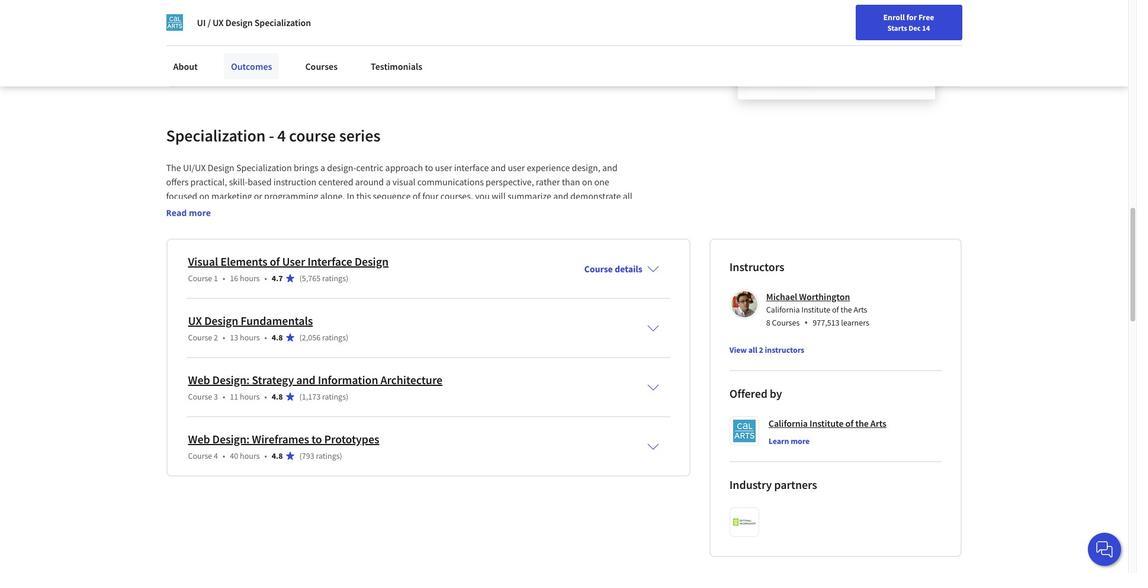 Task type: describe. For each thing, give the bounding box(es) containing it.
performance
[[329, 51, 380, 63]]

practices
[[473, 219, 509, 230]]

architecture
[[381, 373, 443, 387]]

ux inside the ui/ux design specialization brings a design-centric approach to user interface and user experience design, and offers practical, skill-based instruction centered around a visual communications perspective, rather than on one focused on marketing or programming alone. in this sequence of four courses, you will summarize and demonstrate all stages of the ui/ux development process, from user research to defining a project's strategy, scope, and information architecture, to developing sitemaps and wireframes. you'll learn current best practices and conventions in ux design and apply them to create effective and compelling screen-based experiences for websites or apps.
[[588, 219, 599, 230]]

( for fundamentals
[[299, 332, 302, 343]]

four
[[422, 190, 439, 202]]

design,
[[572, 162, 601, 174]]

and down 'strategy,'
[[511, 219, 526, 230]]

information
[[575, 204, 622, 216]]

977,513
[[813, 317, 840, 328]]

programming
[[264, 190, 318, 202]]

partners
[[774, 477, 817, 492]]

approach
[[385, 162, 423, 174]]

sitemaps
[[275, 219, 311, 230]]

1 vertical spatial arts
[[871, 418, 887, 429]]

and up 1,173 on the left of page
[[296, 373, 316, 387]]

focused
[[166, 190, 197, 202]]

ratings for interface
[[322, 273, 346, 284]]

( for wireframes
[[299, 451, 302, 461]]

in
[[347, 190, 355, 202]]

course for web design: wireframes to prototypes
[[188, 451, 212, 461]]

) right https://www.optimalworkshop.com/ image
[[346, 332, 348, 343]]

( 2,056 ratings )
[[299, 332, 348, 343]]

and up conventions on the top of the page
[[557, 204, 573, 216]]

design inside the ui/ux design specialization brings a design-centric approach to user interface and user experience design, and offers practical, skill-based instruction centered around a visual communications perspective, rather than on one focused on marketing or programming alone. in this sequence of four courses, you will summarize and demonstrate all stages of the ui/ux development process, from user research to defining a project's strategy, scope, and information architecture, to developing sitemaps and wireframes. you'll learn current best practices and conventions in ux design and apply them to create effective and compelling screen-based experiences for websites or apps.
[[208, 162, 234, 174]]

0 horizontal spatial your
[[273, 37, 290, 49]]

california institute of the arts image
[[166, 14, 183, 31]]

offers
[[166, 176, 189, 188]]

793
[[302, 451, 314, 461]]

course 1 • 16 hours •
[[188, 273, 267, 284]]

read more
[[166, 207, 211, 219]]

web for web design: strategy and information architecture
[[188, 373, 210, 387]]

a down courses,
[[452, 204, 457, 216]]

offered by
[[730, 386, 782, 401]]

1 vertical spatial based
[[394, 233, 418, 245]]

architecture,
[[166, 219, 217, 230]]

hours for of
[[240, 273, 260, 284]]

course 2 • 13 hours •
[[188, 332, 267, 343]]

marketing
[[211, 190, 252, 202]]

all inside view all 2 instructors button
[[749, 345, 758, 355]]

0 horizontal spatial based
[[248, 176, 272, 188]]

4.8 for wireframes
[[272, 451, 283, 461]]

/
[[208, 17, 211, 28]]

instructors
[[730, 259, 785, 274]]

2 vertical spatial or
[[519, 233, 527, 245]]

-
[[269, 125, 274, 146]]

learners
[[841, 317, 869, 328]]

arts inside michael worthington california institute of the arts 8 courses • 977,513 learners
[[854, 304, 867, 315]]

a up sequence
[[386, 176, 391, 188]]

and down "sitemaps"
[[302, 233, 317, 245]]

english button
[[880, 24, 951, 62]]

• down wireframes
[[265, 451, 267, 461]]

design down screen-
[[355, 254, 389, 269]]

11
[[230, 391, 238, 402]]

interface
[[454, 162, 489, 174]]

( 5,765 ratings )
[[299, 273, 348, 284]]

0 horizontal spatial courses
[[305, 60, 338, 72]]

alone.
[[320, 190, 345, 202]]

profile,
[[329, 37, 357, 49]]

web design: wireframes to prototypes link
[[188, 432, 379, 447]]

free
[[919, 12, 934, 23]]

and up one
[[602, 162, 618, 174]]

1 horizontal spatial ui/ux
[[218, 204, 240, 216]]

research
[[372, 204, 406, 216]]

social
[[231, 51, 254, 63]]

learn
[[402, 219, 422, 230]]

to right approach at left
[[425, 162, 433, 174]]

industry partners
[[730, 477, 817, 492]]

web design: strategy and information architecture link
[[188, 373, 443, 387]]

chat with us image
[[1095, 540, 1114, 559]]

0 horizontal spatial or
[[254, 190, 262, 202]]

1 vertical spatial on
[[582, 176, 592, 188]]

summarize
[[508, 190, 551, 202]]

earn a career certificate
[[186, 5, 353, 27]]

read
[[166, 207, 187, 219]]

0 vertical spatial 2
[[214, 332, 218, 343]]

institute inside michael worthington california institute of the arts 8 courses • 977,513 learners
[[802, 304, 831, 315]]

0 horizontal spatial ui/ux
[[183, 162, 206, 174]]

skill-
[[229, 176, 248, 188]]

and down than
[[553, 190, 569, 202]]

california institute of the arts
[[769, 418, 887, 429]]

13
[[230, 332, 238, 343]]

hours for wireframes
[[240, 451, 260, 461]]

specialization - 4 course series
[[166, 125, 381, 146]]

details
[[615, 263, 643, 275]]

this inside the ui/ux design specialization brings a design-centric approach to user interface and user experience design, and offers practical, skill-based instruction centered around a visual communications perspective, rather than on one focused on marketing or programming alone. in this sequence of four courses, you will summarize and demonstrate all stages of the ui/ux development process, from user research to defining a project's strategy, scope, and information architecture, to developing sitemaps and wireframes. you'll learn current best practices and conventions in ux design and apply them to create effective and compelling screen-based experiences for websites or apps.
[[356, 190, 371, 202]]

michael worthington california institute of the arts 8 courses • 977,513 learners
[[766, 291, 869, 329]]

california inside michael worthington california institute of the arts 8 courses • 977,513 learners
[[766, 304, 800, 315]]

english
[[901, 37, 930, 49]]

visual elements of user interface design
[[188, 254, 389, 269]]

course for visual elements of user interface design
[[188, 273, 212, 284]]

40
[[230, 451, 238, 461]]

courses inside michael worthington california institute of the arts 8 courses • 977,513 learners
[[772, 317, 800, 328]]

a right brings
[[320, 162, 325, 174]]

3
[[214, 391, 218, 402]]

0 horizontal spatial on
[[199, 190, 210, 202]]

view all 2 instructors button
[[730, 344, 804, 356]]

will
[[492, 190, 506, 202]]

credential
[[220, 37, 261, 49]]

• right 3
[[223, 391, 225, 402]]

best
[[455, 219, 472, 230]]

5,765
[[302, 273, 321, 284]]

around
[[355, 176, 384, 188]]

) for interface
[[346, 273, 348, 284]]

1
[[214, 273, 218, 284]]

starts
[[888, 23, 907, 33]]

experiences
[[420, 233, 467, 245]]

1 horizontal spatial ux
[[213, 17, 224, 28]]

websites
[[482, 233, 517, 245]]

series
[[339, 125, 381, 146]]

and down process,
[[312, 219, 328, 230]]

new
[[834, 37, 849, 48]]

1,173
[[302, 391, 321, 402]]

dec
[[909, 23, 921, 33]]

sequence
[[373, 190, 411, 202]]

wireframes.
[[330, 219, 376, 230]]

visual
[[393, 176, 416, 188]]

• right 1
[[223, 273, 225, 284]]

one
[[594, 176, 609, 188]]

than
[[562, 176, 580, 188]]

( 793 ratings )
[[299, 451, 342, 461]]

4.7
[[272, 273, 283, 284]]

scope,
[[530, 204, 556, 216]]

about link
[[166, 53, 205, 79]]

1 vertical spatial specialization
[[166, 125, 266, 146]]

0 vertical spatial specialization
[[255, 17, 311, 28]]

experience
[[527, 162, 570, 174]]

2 vertical spatial ux
[[188, 313, 202, 328]]

elements
[[220, 254, 268, 269]]

coursera career certificate image
[[738, 0, 936, 99]]

courses,
[[441, 190, 473, 202]]



Task type: locate. For each thing, give the bounding box(es) containing it.
for down 'best'
[[469, 233, 480, 245]]

design: up the 11
[[212, 373, 250, 387]]

courses right 8
[[772, 317, 800, 328]]

career
[[234, 5, 279, 27]]

) down prototypes
[[340, 451, 342, 461]]

1 horizontal spatial or
[[392, 37, 401, 49]]

a right /
[[222, 5, 231, 27]]

development
[[242, 204, 295, 216]]

to inside add this credential to your linkedin profile, resume, or cv share it on social media and in your performance review
[[262, 37, 271, 49]]

design: for wireframes
[[212, 432, 250, 447]]

1 vertical spatial or
[[254, 190, 262, 202]]

course left 3
[[188, 391, 212, 402]]

hours right the 11
[[240, 391, 260, 402]]

learn more
[[769, 436, 810, 447]]

design up the course 2 • 13 hours •
[[204, 313, 238, 328]]

4.8 for fundamentals
[[272, 332, 283, 343]]

linkedin
[[292, 37, 327, 49]]

0 horizontal spatial 4
[[214, 451, 218, 461]]

1 web from the top
[[188, 373, 210, 387]]

2,056
[[302, 332, 321, 343]]

strategy
[[252, 373, 294, 387]]

1 vertical spatial ux
[[588, 219, 599, 230]]

1 vertical spatial california
[[769, 418, 808, 429]]

2 horizontal spatial your
[[817, 37, 832, 48]]

michael worthington image
[[731, 291, 758, 317]]

media
[[256, 51, 281, 63]]

) down information
[[346, 391, 348, 402]]

1 vertical spatial more
[[791, 436, 810, 447]]

and left apply
[[166, 233, 181, 245]]

1 horizontal spatial the
[[841, 304, 852, 315]]

1 horizontal spatial based
[[394, 233, 418, 245]]

1 horizontal spatial all
[[749, 345, 758, 355]]

• left 977,513
[[805, 316, 808, 329]]

ux
[[213, 17, 224, 28], [588, 219, 599, 230], [188, 313, 202, 328]]

ratings for information
[[322, 391, 346, 402]]

2 horizontal spatial on
[[582, 176, 592, 188]]

2 4.8 from the top
[[272, 391, 283, 402]]

4.8
[[272, 332, 283, 343], [272, 391, 283, 402], [272, 451, 283, 461]]

) for information
[[346, 391, 348, 402]]

for inside enroll for free starts dec 14
[[907, 12, 917, 23]]

https://www.optimalworkshop.com/ image
[[331, 324, 341, 333]]

specialization up add this credential to your linkedin profile, resume, or cv share it on social media and in your performance review
[[255, 17, 311, 28]]

4.8 down the fundamentals
[[272, 332, 283, 343]]

1 horizontal spatial on
[[219, 51, 229, 63]]

user
[[435, 162, 452, 174], [508, 162, 525, 174], [353, 204, 370, 216]]

hours for fundamentals
[[240, 332, 260, 343]]

view all 2 instructors
[[730, 345, 804, 355]]

0 vertical spatial web
[[188, 373, 210, 387]]

0 vertical spatial based
[[248, 176, 272, 188]]

0 horizontal spatial this
[[204, 37, 219, 49]]

2 vertical spatial 4.8
[[272, 451, 283, 461]]

2 right view
[[759, 345, 763, 355]]

or up development
[[254, 190, 262, 202]]

1 horizontal spatial in
[[579, 219, 586, 230]]

• down the fundamentals
[[265, 332, 267, 343]]

testimonials
[[371, 60, 423, 72]]

course inside course details dropdown button
[[584, 263, 613, 275]]

your down linkedin
[[309, 51, 327, 63]]

resume,
[[359, 37, 391, 49]]

based down learn at top left
[[394, 233, 418, 245]]

0 vertical spatial courses
[[305, 60, 338, 72]]

course left 13
[[188, 332, 212, 343]]

course 3 • 11 hours •
[[188, 391, 267, 402]]

institute up learn more
[[810, 418, 844, 429]]

information
[[318, 373, 378, 387]]

developing
[[229, 219, 273, 230]]

web up 'course 3 • 11 hours •'
[[188, 373, 210, 387]]

0 vertical spatial or
[[392, 37, 401, 49]]

0 horizontal spatial in
[[300, 51, 307, 63]]

0 horizontal spatial the
[[203, 204, 216, 216]]

ratings down information
[[322, 391, 346, 402]]

0 horizontal spatial ux
[[188, 313, 202, 328]]

and right media
[[282, 51, 298, 63]]

on right it
[[219, 51, 229, 63]]

your right find
[[817, 37, 832, 48]]

design-
[[327, 162, 356, 174]]

• inside michael worthington california institute of the arts 8 courses • 977,513 learners
[[805, 316, 808, 329]]

california down the michael
[[766, 304, 800, 315]]

0 vertical spatial design:
[[212, 373, 250, 387]]

• left the 4.7
[[265, 273, 267, 284]]

1 vertical spatial this
[[356, 190, 371, 202]]

michael worthington link
[[766, 291, 850, 303]]

certificate
[[282, 5, 353, 27]]

course 4 • 40 hours •
[[188, 451, 267, 461]]

course
[[289, 125, 336, 146]]

2 vertical spatial on
[[199, 190, 210, 202]]

to up learn at top left
[[407, 204, 416, 216]]

for up dec
[[907, 12, 917, 23]]

0 vertical spatial 4
[[277, 125, 286, 146]]

in down information
[[579, 219, 586, 230]]

ratings right 2,056
[[322, 332, 346, 343]]

apps.
[[529, 233, 551, 245]]

1 horizontal spatial user
[[435, 162, 452, 174]]

) for prototypes
[[340, 451, 342, 461]]

this up it
[[204, 37, 219, 49]]

1 horizontal spatial 4
[[277, 125, 286, 146]]

1 horizontal spatial arts
[[871, 418, 887, 429]]

4.8 for strategy
[[272, 391, 283, 402]]

read more button
[[166, 207, 211, 219]]

1 vertical spatial institute
[[810, 418, 844, 429]]

1 horizontal spatial for
[[907, 12, 917, 23]]

web for web design: wireframes to prototypes
[[188, 432, 210, 447]]

specialization inside the ui/ux design specialization brings a design-centric approach to user interface and user experience design, and offers practical, skill-based instruction centered around a visual communications perspective, rather than on one focused on marketing or programming alone. in this sequence of four courses, you will summarize and demonstrate all stages of the ui/ux development process, from user research to defining a project's strategy, scope, and information architecture, to developing sitemaps and wireframes. you'll learn current best practices and conventions in ux design and apply them to create effective and compelling screen-based experiences for websites or apps.
[[236, 162, 292, 174]]

0 horizontal spatial for
[[469, 233, 480, 245]]

2 ( from the top
[[299, 332, 302, 343]]

2 horizontal spatial the
[[855, 418, 869, 429]]

specialization up practical,
[[166, 125, 266, 146]]

to right them
[[230, 233, 238, 245]]

find
[[800, 37, 815, 48]]

a
[[222, 5, 231, 27], [320, 162, 325, 174], [386, 176, 391, 188], [452, 204, 457, 216]]

3 ( from the top
[[299, 391, 302, 402]]

all right view
[[749, 345, 758, 355]]

to up ( 793 ratings )
[[312, 432, 322, 447]]

0 vertical spatial this
[[204, 37, 219, 49]]

1 ( from the top
[[299, 273, 302, 284]]

0 horizontal spatial more
[[189, 207, 211, 219]]

the inside california institute of the arts link
[[855, 418, 869, 429]]

your up media
[[273, 37, 290, 49]]

courses down linkedin
[[305, 60, 338, 72]]

california up learn more button
[[769, 418, 808, 429]]

of
[[413, 190, 421, 202], [193, 204, 201, 216], [270, 254, 280, 269], [832, 304, 839, 315], [846, 418, 854, 429]]

1 vertical spatial 4
[[214, 451, 218, 461]]

0 horizontal spatial 2
[[214, 332, 218, 343]]

ux design fundamentals
[[188, 313, 313, 328]]

outcomes link
[[224, 53, 279, 79]]

2 vertical spatial specialization
[[236, 162, 292, 174]]

partner 1 image
[[733, 511, 756, 534]]

for inside the ui/ux design specialization brings a design-centric approach to user interface and user experience design, and offers practical, skill-based instruction centered around a visual communications perspective, rather than on one focused on marketing or programming alone. in this sequence of four courses, you will summarize and demonstrate all stages of the ui/ux development process, from user research to defining a project's strategy, scope, and information architecture, to developing sitemaps and wireframes. you'll learn current best practices and conventions in ux design and apply them to create effective and compelling screen-based experiences for websites or apps.
[[469, 233, 480, 245]]

• left 40
[[223, 451, 225, 461]]

( down the fundamentals
[[299, 332, 302, 343]]

instructors
[[765, 345, 804, 355]]

arts
[[854, 304, 867, 315], [871, 418, 887, 429]]

1 horizontal spatial this
[[356, 190, 371, 202]]

ui/ux down marketing
[[218, 204, 240, 216]]

on down practical,
[[199, 190, 210, 202]]

course for web design: strategy and information architecture
[[188, 391, 212, 402]]

specialization up skill-
[[236, 162, 292, 174]]

course left details
[[584, 263, 613, 275]]

add
[[186, 37, 202, 49]]

design: for strategy
[[212, 373, 250, 387]]

0 horizontal spatial all
[[623, 190, 633, 202]]

user up "communications"
[[435, 162, 452, 174]]

2 horizontal spatial ux
[[588, 219, 599, 230]]

outcomes
[[231, 60, 272, 72]]

None search field
[[169, 31, 453, 55]]

ratings for prototypes
[[316, 451, 340, 461]]

ui
[[197, 17, 206, 28]]

wireframes
[[252, 432, 309, 447]]

the ui/ux design specialization brings a design-centric approach to user interface and user experience design, and offers practical, skill-based instruction centered around a visual communications perspective, rather than on one focused on marketing or programming alone. in this sequence of four courses, you will summarize and demonstrate all stages of the ui/ux development process, from user research to defining a project's strategy, scope, and information architecture, to developing sitemaps and wireframes. you'll learn current best practices and conventions in ux design and apply them to create effective and compelling screen-based experiences for websites or apps.
[[166, 162, 634, 245]]

0 vertical spatial ux
[[213, 17, 224, 28]]

3 hours from the top
[[240, 391, 260, 402]]

practical,
[[190, 176, 227, 188]]

all up design
[[623, 190, 633, 202]]

institute down the michael worthington link
[[802, 304, 831, 315]]

or left cv in the left of the page
[[392, 37, 401, 49]]

industry
[[730, 477, 772, 492]]

2 horizontal spatial user
[[508, 162, 525, 174]]

the inside michael worthington california institute of the arts 8 courses • 977,513 learners
[[841, 304, 852, 315]]

1 vertical spatial 2
[[759, 345, 763, 355]]

0 vertical spatial the
[[203, 204, 216, 216]]

or
[[392, 37, 401, 49], [254, 190, 262, 202], [519, 233, 527, 245]]

2 hours from the top
[[240, 332, 260, 343]]

instruction
[[273, 176, 317, 188]]

the inside the ui/ux design specialization brings a design-centric approach to user interface and user experience design, and offers practical, skill-based instruction centered around a visual communications perspective, rather than on one focused on marketing or programming alone. in this sequence of four courses, you will summarize and demonstrate all stages of the ui/ux development process, from user research to defining a project's strategy, scope, and information architecture, to developing sitemaps and wireframes. you'll learn current best practices and conventions in ux design and apply them to create effective and compelling screen-based experiences for websites or apps.
[[203, 204, 216, 216]]

0 horizontal spatial arts
[[854, 304, 867, 315]]

2 left 13
[[214, 332, 218, 343]]

enroll
[[883, 12, 905, 23]]

design up credential
[[226, 17, 253, 28]]

design up practical,
[[208, 162, 234, 174]]

hours right 13
[[240, 332, 260, 343]]

and up perspective,
[[491, 162, 506, 174]]

hours right 16
[[240, 273, 260, 284]]

fundamentals
[[241, 313, 313, 328]]

0 vertical spatial arts
[[854, 304, 867, 315]]

specialization
[[255, 17, 311, 28], [166, 125, 266, 146], [236, 162, 292, 174]]

1 vertical spatial in
[[579, 219, 586, 230]]

2 design: from the top
[[212, 432, 250, 447]]

( for of
[[299, 273, 302, 284]]

) down interface
[[346, 273, 348, 284]]

0 vertical spatial all
[[623, 190, 633, 202]]

0 vertical spatial in
[[300, 51, 307, 63]]

0 horizontal spatial user
[[353, 204, 370, 216]]

this
[[204, 37, 219, 49], [356, 190, 371, 202]]

more right the read
[[189, 207, 211, 219]]

you'll
[[378, 219, 400, 230]]

add this credential to your linkedin profile, resume, or cv share it on social media and in your performance review
[[186, 37, 413, 63]]

from
[[332, 204, 351, 216]]

( for strategy
[[299, 391, 302, 402]]

career
[[851, 37, 874, 48]]

1 vertical spatial 4.8
[[272, 391, 283, 402]]

1 hours from the top
[[240, 273, 260, 284]]

centered
[[318, 176, 353, 188]]

on
[[219, 51, 229, 63], [582, 176, 592, 188], [199, 190, 210, 202]]

14
[[922, 23, 930, 33]]

( down web design: wireframes to prototypes
[[299, 451, 302, 461]]

0 vertical spatial 4.8
[[272, 332, 283, 343]]

and
[[282, 51, 298, 63], [491, 162, 506, 174], [602, 162, 618, 174], [553, 190, 569, 202], [557, 204, 573, 216], [312, 219, 328, 230], [511, 219, 526, 230], [166, 233, 181, 245], [302, 233, 317, 245], [296, 373, 316, 387]]

0 vertical spatial more
[[189, 207, 211, 219]]

create
[[240, 233, 265, 245]]

the
[[166, 162, 181, 174]]

of inside michael worthington california institute of the arts 8 courses • 977,513 learners
[[832, 304, 839, 315]]

2 web from the top
[[188, 432, 210, 447]]

to
[[262, 37, 271, 49], [425, 162, 433, 174], [407, 204, 416, 216], [218, 219, 227, 230], [230, 233, 238, 245], [312, 432, 322, 447]]

2 inside button
[[759, 345, 763, 355]]

learn more button
[[769, 435, 810, 447]]

design: up 40
[[212, 432, 250, 447]]

4 left 40
[[214, 451, 218, 461]]

course details button
[[575, 246, 669, 291]]

to up them
[[218, 219, 227, 230]]

course details
[[584, 263, 643, 275]]

1 vertical spatial ui/ux
[[218, 204, 240, 216]]

stages
[[166, 204, 191, 216]]

1 vertical spatial design:
[[212, 432, 250, 447]]

web up course 4 • 40 hours •
[[188, 432, 210, 447]]

more right learn
[[791, 436, 810, 447]]

2 vertical spatial the
[[855, 418, 869, 429]]

this inside add this credential to your linkedin profile, resume, or cv share it on social media and in your performance review
[[204, 37, 219, 49]]

more for read more
[[189, 207, 211, 219]]

1 4.8 from the top
[[272, 332, 283, 343]]

the
[[203, 204, 216, 216], [841, 304, 852, 315], [855, 418, 869, 429]]

courses
[[305, 60, 338, 72], [772, 317, 800, 328]]

1 horizontal spatial courses
[[772, 317, 800, 328]]

ux design fundamentals link
[[188, 313, 313, 328]]

4.8 down strategy
[[272, 391, 283, 402]]

in down linkedin
[[300, 51, 307, 63]]

course left 40
[[188, 451, 212, 461]]

1 vertical spatial all
[[749, 345, 758, 355]]

0 vertical spatial institute
[[802, 304, 831, 315]]

user up the "wireframes." on the left top of page
[[353, 204, 370, 216]]

centric
[[356, 162, 383, 174]]

user up perspective,
[[508, 162, 525, 174]]

4 right the -
[[277, 125, 286, 146]]

in inside add this credential to your linkedin profile, resume, or cv share it on social media and in your performance review
[[300, 51, 307, 63]]

3 4.8 from the top
[[272, 451, 283, 461]]

and inside add this credential to your linkedin profile, resume, or cv share it on social media and in your performance review
[[282, 51, 298, 63]]

1 vertical spatial web
[[188, 432, 210, 447]]

ux down information
[[588, 219, 599, 230]]

1 vertical spatial for
[[469, 233, 480, 245]]

4.8 down wireframes
[[272, 451, 283, 461]]

based up development
[[248, 176, 272, 188]]

• left 13
[[223, 332, 225, 343]]

0 vertical spatial on
[[219, 51, 229, 63]]

for link
[[171, 0, 241, 24]]

4 ( from the top
[[299, 451, 302, 461]]

find your new career link
[[794, 36, 880, 50]]

michael
[[766, 291, 797, 303]]

1 design: from the top
[[212, 373, 250, 387]]

more for learn more
[[791, 436, 810, 447]]

or left apps.
[[519, 233, 527, 245]]

0 vertical spatial for
[[907, 12, 917, 23]]

ui/ux up practical,
[[183, 162, 206, 174]]

1 horizontal spatial more
[[791, 436, 810, 447]]

0 vertical spatial california
[[766, 304, 800, 315]]

1 vertical spatial the
[[841, 304, 852, 315]]

conventions
[[528, 219, 577, 230]]

share
[[186, 51, 209, 63]]

4 hours from the top
[[240, 451, 260, 461]]

or inside add this credential to your linkedin profile, resume, or cv share it on social media and in your performance review
[[392, 37, 401, 49]]

1 horizontal spatial your
[[309, 51, 327, 63]]

your inside find your new career link
[[817, 37, 832, 48]]

( down user
[[299, 273, 302, 284]]

this right in
[[356, 190, 371, 202]]

in inside the ui/ux design specialization brings a design-centric approach to user interface and user experience design, and offers practical, skill-based instruction centered around a visual communications perspective, rather than on one focused on marketing or programming alone. in this sequence of four courses, you will summarize and demonstrate all stages of the ui/ux development process, from user research to defining a project's strategy, scope, and information architecture, to developing sitemaps and wireframes. you'll learn current best practices and conventions in ux design and apply them to create effective and compelling screen-based experiences for websites or apps.
[[579, 219, 586, 230]]

ux right /
[[213, 17, 224, 28]]

1 horizontal spatial 2
[[759, 345, 763, 355]]

ratings down interface
[[322, 273, 346, 284]]

defining
[[417, 204, 450, 216]]

current
[[424, 219, 453, 230]]

ratings right 793
[[316, 451, 340, 461]]

visual
[[188, 254, 218, 269]]

( down the web design: strategy and information architecture
[[299, 391, 302, 402]]

about
[[173, 60, 198, 72]]

hours right 40
[[240, 451, 260, 461]]

course for ux design fundamentals
[[188, 332, 212, 343]]

ux up the course 2 • 13 hours •
[[188, 313, 202, 328]]

hours for strategy
[[240, 391, 260, 402]]

• down strategy
[[265, 391, 267, 402]]

2 horizontal spatial or
[[519, 233, 527, 245]]

rather
[[536, 176, 560, 188]]

all inside the ui/ux design specialization brings a design-centric approach to user interface and user experience design, and offers practical, skill-based instruction centered around a visual communications perspective, rather than on one focused on marketing or programming alone. in this sequence of four courses, you will summarize and demonstrate all stages of the ui/ux development process, from user research to defining a project's strategy, scope, and information architecture, to developing sitemaps and wireframes. you'll learn current best practices and conventions in ux design and apply them to create effective and compelling screen-based experiences for websites or apps.
[[623, 190, 633, 202]]

0 vertical spatial ui/ux
[[183, 162, 206, 174]]

it
[[211, 51, 217, 63]]

1 vertical spatial courses
[[772, 317, 800, 328]]

on inside add this credential to your linkedin profile, resume, or cv share it on social media and in your performance review
[[219, 51, 229, 63]]



Task type: vqa. For each thing, say whether or not it's contained in the screenshot.
reduced
no



